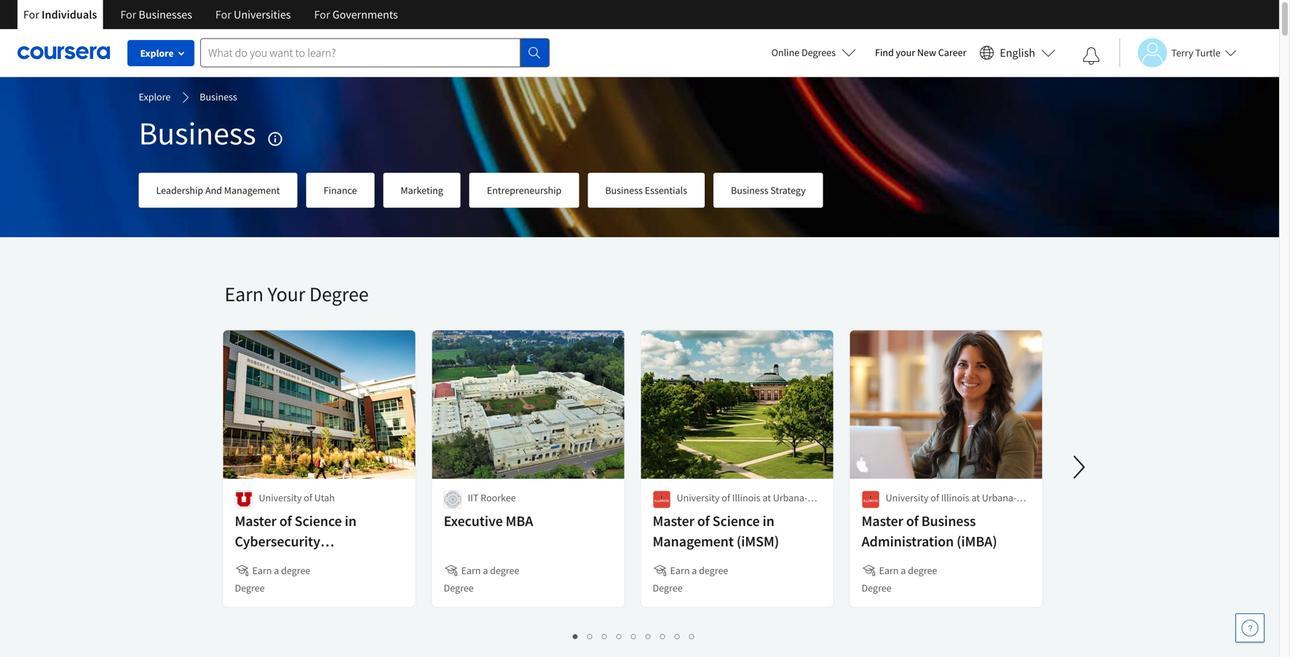 Task type: locate. For each thing, give the bounding box(es) containing it.
earn
[[225, 282, 264, 307], [252, 565, 272, 578], [462, 565, 481, 578], [671, 565, 690, 578], [880, 565, 899, 578]]

earn a degree down administration
[[880, 565, 938, 578]]

a for master of business administration (imba)
[[901, 565, 907, 578]]

utah
[[315, 492, 335, 505]]

entrepreneurship link
[[470, 173, 579, 208]]

earn left your
[[225, 282, 264, 307]]

earn a degree down executive mba
[[462, 565, 520, 578]]

3 university from the left
[[886, 492, 929, 505]]

outlined info action image
[[267, 131, 284, 147]]

2 urbana- from the left
[[983, 492, 1017, 505]]

1 vertical spatial explore
[[139, 90, 171, 103]]

science up (imsm)
[[713, 513, 760, 531]]

universities
[[234, 7, 291, 22]]

0 horizontal spatial in
[[345, 513, 357, 531]]

2 in from the left
[[763, 513, 775, 531]]

a down cybersecurity
[[274, 565, 279, 578]]

earn down "executive" at the left of the page
[[462, 565, 481, 578]]

help center image
[[1242, 620, 1260, 637]]

master down university of illinois at urbana-champaign image on the bottom
[[862, 513, 904, 531]]

degree for master of science in cybersecurity management
[[235, 582, 265, 595]]

master inside master of business administration (imba)
[[862, 513, 904, 531]]

champaign
[[677, 506, 726, 519], [886, 506, 935, 519]]

university for master of business administration (imba)
[[886, 492, 929, 505]]

business left essentials
[[606, 184, 643, 197]]

turtle
[[1196, 46, 1221, 59]]

university for master of science in management (imsm)
[[677, 492, 720, 505]]

for left businesses
[[120, 7, 136, 22]]

university of illinois at urbana- champaign
[[677, 492, 808, 519], [886, 492, 1017, 519]]

degree down cybersecurity
[[235, 582, 265, 595]]

science inside master of science in cybersecurity management
[[295, 513, 342, 531]]

earn down cybersecurity
[[252, 565, 272, 578]]

marketing link
[[383, 173, 461, 208]]

in for master of science in management (imsm)
[[763, 513, 775, 531]]

0 vertical spatial explore
[[140, 47, 174, 60]]

illinois for science
[[733, 492, 761, 505]]

business
[[200, 90, 237, 103], [139, 113, 256, 153], [606, 184, 643, 197], [731, 184, 769, 197], [922, 513, 976, 531]]

3 earn a degree from the left
[[671, 565, 729, 578]]

2
[[588, 629, 594, 643]]

explore link
[[139, 90, 171, 106]]

0 horizontal spatial urbana-
[[773, 492, 808, 505]]

terry turtle button
[[1120, 38, 1237, 67]]

terry turtle
[[1172, 46, 1221, 59]]

2 for from the left
[[120, 7, 136, 22]]

university of illinois at urbana-champaign image
[[862, 491, 880, 509]]

urbana- up (imsm)
[[773, 492, 808, 505]]

1 horizontal spatial university
[[677, 492, 720, 505]]

2 science from the left
[[713, 513, 760, 531]]

earn a degree for master of business administration (imba)
[[880, 565, 938, 578]]

in inside master of science in management (imsm)
[[763, 513, 775, 531]]

english button
[[974, 29, 1062, 76]]

1 horizontal spatial science
[[713, 513, 760, 531]]

a down executive mba
[[483, 565, 488, 578]]

for for governments
[[314, 7, 330, 22]]

None search field
[[200, 38, 550, 67]]

management inside master of science in cybersecurity management
[[235, 553, 316, 572]]

administration
[[862, 533, 954, 551]]

business strategy
[[731, 184, 806, 197]]

degree for master of science in cybersecurity management
[[281, 565, 311, 578]]

for left "universities"
[[216, 7, 232, 22]]

for left governments
[[314, 7, 330, 22]]

1 science from the left
[[295, 513, 342, 531]]

1 illinois from the left
[[733, 492, 761, 505]]

4 a from the left
[[901, 565, 907, 578]]

1
[[573, 629, 579, 643]]

illinois
[[733, 492, 761, 505], [942, 492, 970, 505]]

0 horizontal spatial university of illinois at urbana- champaign
[[677, 492, 808, 519]]

champaign right university of illinois at urbana-champaign icon
[[677, 506, 726, 519]]

coursera image
[[17, 41, 110, 64]]

1 university from the left
[[259, 492, 302, 505]]

explore down for businesses in the top left of the page
[[140, 47, 174, 60]]

explore
[[140, 47, 174, 60], [139, 90, 171, 103]]

explore inside popup button
[[140, 47, 174, 60]]

earn a degree for master of science in cybersecurity management
[[252, 565, 311, 578]]

at for business
[[972, 492, 981, 505]]

1 at from the left
[[763, 492, 771, 505]]

3 master from the left
[[862, 513, 904, 531]]

1 degree from the left
[[281, 565, 311, 578]]

7 button
[[656, 628, 671, 645]]

business up (imba)
[[922, 513, 976, 531]]

degree down administration
[[862, 582, 892, 595]]

earn a degree
[[252, 565, 311, 578], [462, 565, 520, 578], [671, 565, 729, 578], [880, 565, 938, 578]]

master for master of business administration (imba)
[[862, 513, 904, 531]]

3
[[602, 629, 608, 643]]

in inside master of science in cybersecurity management
[[345, 513, 357, 531]]

3 a from the left
[[692, 565, 697, 578]]

online
[[772, 46, 800, 59]]

degree for executive mba
[[444, 582, 474, 595]]

urbana- up (imba)
[[983, 492, 1017, 505]]

online degrees button
[[760, 36, 868, 68]]

1 urbana- from the left
[[773, 492, 808, 505]]

of
[[304, 492, 312, 505], [722, 492, 731, 505], [931, 492, 940, 505], [280, 513, 292, 531], [698, 513, 710, 531], [907, 513, 919, 531]]

marketing
[[401, 184, 443, 197]]

0 horizontal spatial at
[[763, 492, 771, 505]]

in
[[345, 513, 357, 531], [763, 513, 775, 531]]

management right and
[[224, 184, 280, 197]]

2 earn a degree from the left
[[462, 565, 520, 578]]

0 horizontal spatial science
[[295, 513, 342, 531]]

1 a from the left
[[274, 565, 279, 578]]

roorkee
[[481, 492, 516, 505]]

4
[[617, 629, 623, 643]]

2 champaign from the left
[[886, 506, 935, 519]]

2 a from the left
[[483, 565, 488, 578]]

4 earn a degree from the left
[[880, 565, 938, 578]]

finance link
[[306, 173, 375, 208]]

management inside master of science in management (imsm)
[[653, 533, 734, 551]]

degree
[[310, 282, 369, 307], [235, 582, 265, 595], [444, 582, 474, 595], [653, 582, 683, 595], [862, 582, 892, 595]]

degree up '7'
[[653, 582, 683, 595]]

of inside master of business administration (imba)
[[907, 513, 919, 531]]

for left individuals
[[23, 7, 39, 22]]

at up (imba)
[[972, 492, 981, 505]]

1 for from the left
[[23, 7, 39, 22]]

management
[[224, 184, 280, 197], [653, 533, 734, 551], [235, 553, 316, 572]]

businesses
[[139, 7, 192, 22]]

master of science in management (imsm)
[[653, 513, 780, 551]]

1 earn a degree from the left
[[252, 565, 311, 578]]

earn a degree for executive mba
[[462, 565, 520, 578]]

essentials
[[645, 184, 688, 197]]

management down cybersecurity
[[235, 553, 316, 572]]

1 university of illinois at urbana- champaign from the left
[[677, 492, 808, 519]]

0 horizontal spatial illinois
[[733, 492, 761, 505]]

banner navigation
[[12, 0, 410, 40]]

illinois up master of business administration (imba)
[[942, 492, 970, 505]]

9 button
[[686, 628, 700, 645]]

degree down master of science in management (imsm)
[[699, 565, 729, 578]]

explore down explore popup button
[[139, 90, 171, 103]]

master for master of science in cybersecurity management
[[235, 513, 277, 531]]

1 champaign from the left
[[677, 506, 726, 519]]

master inside master of science in management (imsm)
[[653, 513, 695, 531]]

0 horizontal spatial master
[[235, 513, 277, 531]]

master down university of illinois at urbana-champaign icon
[[653, 513, 695, 531]]

1 vertical spatial management
[[653, 533, 734, 551]]

What do you want to learn? text field
[[200, 38, 521, 67]]

list
[[225, 628, 1044, 645]]

4 for from the left
[[314, 7, 330, 22]]

cybersecurity
[[235, 533, 321, 551]]

for
[[23, 7, 39, 22], [120, 7, 136, 22], [216, 7, 232, 22], [314, 7, 330, 22]]

science
[[295, 513, 342, 531], [713, 513, 760, 531]]

at
[[763, 492, 771, 505], [972, 492, 981, 505]]

earn a degree down master of science in management (imsm)
[[671, 565, 729, 578]]

earn your degree carousel element
[[217, 237, 1291, 657]]

1 horizontal spatial master
[[653, 513, 695, 531]]

1 master from the left
[[235, 513, 277, 531]]

next slide image
[[1063, 450, 1098, 485]]

degree down mba
[[490, 565, 520, 578]]

1 in from the left
[[345, 513, 357, 531]]

2 master from the left
[[653, 513, 695, 531]]

university right university of utah icon
[[259, 492, 302, 505]]

1 horizontal spatial at
[[972, 492, 981, 505]]

0 horizontal spatial university
[[259, 492, 302, 505]]

2 at from the left
[[972, 492, 981, 505]]

leadership and management
[[156, 184, 280, 197]]

find
[[876, 46, 894, 59]]

3 for from the left
[[216, 7, 232, 22]]

4 degree from the left
[[909, 565, 938, 578]]

university of illinois at urbana- champaign for business
[[886, 492, 1017, 519]]

business inside 'link'
[[606, 184, 643, 197]]

illinois up (imsm)
[[733, 492, 761, 505]]

entrepreneurship
[[487, 184, 562, 197]]

management inside leadership and management link
[[224, 184, 280, 197]]

(imba)
[[957, 533, 998, 551]]

earn for executive mba
[[462, 565, 481, 578]]

degree down "executive" at the left of the page
[[444, 582, 474, 595]]

university right university of illinois at urbana-champaign icon
[[677, 492, 720, 505]]

1 horizontal spatial illinois
[[942, 492, 970, 505]]

science down utah
[[295, 513, 342, 531]]

degree for executive mba
[[490, 565, 520, 578]]

english
[[1000, 46, 1036, 60]]

1 horizontal spatial urbana-
[[983, 492, 1017, 505]]

iit roorkee image
[[444, 491, 462, 509]]

2 degree from the left
[[490, 565, 520, 578]]

university
[[259, 492, 302, 505], [677, 492, 720, 505], [886, 492, 929, 505]]

degree down cybersecurity
[[281, 565, 311, 578]]

2 university of illinois at urbana- champaign from the left
[[886, 492, 1017, 519]]

executive mba
[[444, 513, 533, 531]]

2 university from the left
[[677, 492, 720, 505]]

a for executive mba
[[483, 565, 488, 578]]

2 illinois from the left
[[942, 492, 970, 505]]

university of utah
[[259, 492, 335, 505]]

earn for master of science in management (imsm)
[[671, 565, 690, 578]]

university of illinois at urbana- champaign up (imsm)
[[677, 492, 808, 519]]

earn a degree down cybersecurity
[[252, 565, 311, 578]]

master
[[235, 513, 277, 531], [653, 513, 695, 531], [862, 513, 904, 531]]

champaign up administration
[[886, 506, 935, 519]]

master down university of utah icon
[[235, 513, 277, 531]]

for for individuals
[[23, 7, 39, 22]]

degree for master of business administration (imba)
[[909, 565, 938, 578]]

management down university of illinois at urbana-champaign icon
[[653, 533, 734, 551]]

1 horizontal spatial university of illinois at urbana- champaign
[[886, 492, 1017, 519]]

0 vertical spatial management
[[224, 184, 280, 197]]

list containing 1
[[225, 628, 1044, 645]]

earn down master of science in management (imsm)
[[671, 565, 690, 578]]

urbana-
[[773, 492, 808, 505], [983, 492, 1017, 505]]

2 vertical spatial management
[[235, 553, 316, 572]]

6
[[646, 629, 652, 643]]

a down master of science in management (imsm)
[[692, 565, 697, 578]]

earn down administration
[[880, 565, 899, 578]]

leadership and management link
[[139, 173, 298, 208]]

3 degree from the left
[[699, 565, 729, 578]]

degree down administration
[[909, 565, 938, 578]]

1 horizontal spatial champaign
[[886, 506, 935, 519]]

at up (imsm)
[[763, 492, 771, 505]]

8 button
[[671, 628, 686, 645]]

0 horizontal spatial champaign
[[677, 506, 726, 519]]

master of science in cybersecurity management
[[235, 513, 357, 572]]

1 horizontal spatial in
[[763, 513, 775, 531]]

a down administration
[[901, 565, 907, 578]]

2 horizontal spatial master
[[862, 513, 904, 531]]

a for master of science in management (imsm)
[[692, 565, 697, 578]]

iit
[[468, 492, 479, 505]]

university of illinois at urbana- champaign up (imba)
[[886, 492, 1017, 519]]

and
[[205, 184, 222, 197]]

for for universities
[[216, 7, 232, 22]]

business down 'explore' "link"
[[139, 113, 256, 153]]

master inside master of science in cybersecurity management
[[235, 513, 277, 531]]

university right university of illinois at urbana-champaign image on the bottom
[[886, 492, 929, 505]]

2 horizontal spatial university
[[886, 492, 929, 505]]

degree
[[281, 565, 311, 578], [490, 565, 520, 578], [699, 565, 729, 578], [909, 565, 938, 578]]

illinois for business
[[942, 492, 970, 505]]

a
[[274, 565, 279, 578], [483, 565, 488, 578], [692, 565, 697, 578], [901, 565, 907, 578]]

business strategy link
[[714, 173, 824, 208]]

science inside master of science in management (imsm)
[[713, 513, 760, 531]]



Task type: describe. For each thing, give the bounding box(es) containing it.
5
[[632, 629, 637, 643]]

business right 'explore' "link"
[[200, 90, 237, 103]]

champaign for science
[[677, 506, 726, 519]]

degree for master of science in management (imsm)
[[653, 582, 683, 595]]

master of business administration (imba)
[[862, 513, 998, 551]]

7
[[661, 629, 667, 643]]

degree for master of business administration (imba)
[[862, 582, 892, 595]]

for universities
[[216, 7, 291, 22]]

finance
[[324, 184, 357, 197]]

executive
[[444, 513, 503, 531]]

business inside master of business administration (imba)
[[922, 513, 976, 531]]

6 button
[[642, 628, 656, 645]]

science for management
[[713, 513, 760, 531]]

explore button
[[127, 40, 195, 66]]

university of utah image
[[235, 491, 253, 509]]

find your new career link
[[868, 44, 974, 62]]

iit roorkee
[[468, 492, 516, 505]]

a for master of science in cybersecurity management
[[274, 565, 279, 578]]

2 button
[[584, 628, 598, 645]]

business essentials
[[606, 184, 688, 197]]

strategy
[[771, 184, 806, 197]]

for governments
[[314, 7, 398, 22]]

business essentials link
[[588, 173, 705, 208]]

career
[[939, 46, 967, 59]]

show notifications image
[[1083, 47, 1101, 65]]

your
[[268, 282, 306, 307]]

of inside master of science in cybersecurity management
[[280, 513, 292, 531]]

individuals
[[42, 7, 97, 22]]

earn a degree for master of science in management (imsm)
[[671, 565, 729, 578]]

1 button
[[569, 628, 584, 645]]

mba
[[506, 513, 533, 531]]

in for master of science in cybersecurity management
[[345, 513, 357, 531]]

business left strategy
[[731, 184, 769, 197]]

leadership
[[156, 184, 203, 197]]

master for master of science in management (imsm)
[[653, 513, 695, 531]]

degree for master of science in management (imsm)
[[699, 565, 729, 578]]

terry
[[1172, 46, 1194, 59]]

earn for master of business administration (imba)
[[880, 565, 899, 578]]

university for master of science in cybersecurity management
[[259, 492, 302, 505]]

governments
[[333, 7, 398, 22]]

5 button
[[627, 628, 642, 645]]

3 button
[[598, 628, 613, 645]]

9
[[690, 629, 696, 643]]

university of illinois at urbana-champaign image
[[653, 491, 671, 509]]

8
[[675, 629, 681, 643]]

degree right your
[[310, 282, 369, 307]]

for businesses
[[120, 7, 192, 22]]

champaign for business
[[886, 506, 935, 519]]

university of illinois at urbana- champaign for science
[[677, 492, 808, 519]]

earn your degree
[[225, 282, 369, 307]]

find your new career
[[876, 46, 967, 59]]

urbana- for master of business administration (imba)
[[983, 492, 1017, 505]]

list inside earn your degree carousel element
[[225, 628, 1044, 645]]

urbana- for master of science in management (imsm)
[[773, 492, 808, 505]]

at for science
[[763, 492, 771, 505]]

science for cybersecurity
[[295, 513, 342, 531]]

degrees
[[802, 46, 836, 59]]

(imsm)
[[737, 533, 780, 551]]

earn for master of science in cybersecurity management
[[252, 565, 272, 578]]

for individuals
[[23, 7, 97, 22]]

of inside master of science in management (imsm)
[[698, 513, 710, 531]]

your
[[896, 46, 916, 59]]

for for businesses
[[120, 7, 136, 22]]

4 button
[[613, 628, 627, 645]]

online degrees
[[772, 46, 836, 59]]

new
[[918, 46, 937, 59]]



Task type: vqa. For each thing, say whether or not it's contained in the screenshot.
the "starting"
no



